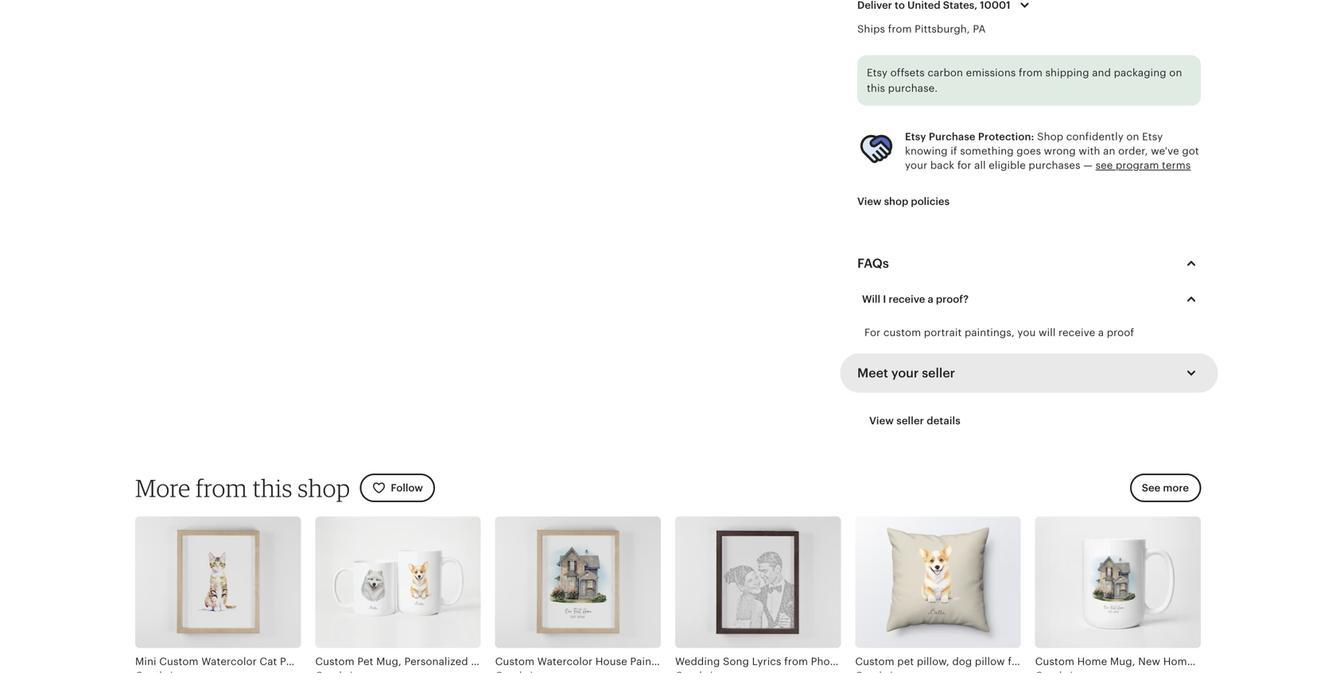 Task type: describe. For each thing, give the bounding box(es) containing it.
program
[[1116, 160, 1159, 171]]

view seller details
[[869, 415, 961, 427]]

details
[[927, 415, 961, 427]]

knowing
[[905, 145, 948, 157]]

all
[[974, 160, 986, 171]]

meet your seller button
[[843, 354, 1215, 393]]

shop
[[1037, 131, 1063, 143]]

see program terms link
[[1096, 160, 1191, 171]]

mini custom watercolor cat portrait, cat memorial, cat loss gift, cat lover gift, pet painting, tiny paintings, miniature painting image
[[135, 517, 301, 649]]

on inside the 'etsy offsets carbon emissions from shipping and packaging on this purchase.'
[[1169, 67, 1182, 79]]

policies
[[911, 196, 950, 207]]

for
[[864, 327, 881, 339]]

see
[[1142, 482, 1160, 494]]

a inside dropdown button
[[928, 293, 933, 305]]

wedding song lyrics from photo personalized first dance framed print favorite song canvas print 1st anniversary custom wedding gift image
[[675, 517, 841, 649]]

etsy offsets carbon emissions from shipping and packaging on this purchase.
[[867, 67, 1182, 94]]

faqs
[[857, 256, 889, 271]]

custom pet pillow, dog pillow from photo, pet memorial, cat pillow, dog portrait pillow, personalized gift pet lover, pet loss gift image
[[855, 517, 1021, 649]]

will i receive a proof? button
[[850, 283, 1213, 316]]

your inside shop confidently on etsy knowing if something goes wrong with an order, we've got your back for all eligible purchases —
[[905, 160, 928, 171]]

eligible
[[989, 160, 1026, 171]]

more
[[1163, 482, 1189, 494]]

an
[[1103, 145, 1115, 157]]

purchase.
[[888, 82, 938, 94]]

custom home mug, new home mug, house mug housewarming gift, personalized home portrait mug, new home gift, house warming, real estate gift image
[[1035, 517, 1201, 649]]

paintings,
[[965, 327, 1015, 339]]

more from this shop
[[135, 474, 350, 503]]

something
[[960, 145, 1014, 157]]

purchases
[[1029, 160, 1080, 171]]

see program terms
[[1096, 160, 1191, 171]]

protection:
[[978, 131, 1034, 143]]

your inside dropdown button
[[891, 366, 919, 381]]

meet
[[857, 366, 888, 381]]

packaging
[[1114, 67, 1166, 79]]

view for view seller details
[[869, 415, 894, 427]]

will
[[862, 293, 880, 305]]

see
[[1096, 160, 1113, 171]]

will
[[1039, 327, 1056, 339]]

seller inside dropdown button
[[922, 366, 955, 381]]

will i receive a proof?
[[862, 293, 969, 305]]

more
[[135, 474, 191, 503]]

confidently
[[1066, 131, 1124, 143]]

carbon
[[928, 67, 963, 79]]

faqs button
[[843, 245, 1215, 283]]

you
[[1017, 327, 1036, 339]]

ships
[[857, 23, 885, 35]]

etsy for etsy purchase protection:
[[905, 131, 926, 143]]

and
[[1092, 67, 1111, 79]]

view for view shop policies
[[857, 196, 882, 207]]

if
[[951, 145, 957, 157]]

follow
[[391, 482, 423, 494]]

etsy purchase protection:
[[905, 131, 1034, 143]]

receive inside dropdown button
[[889, 293, 925, 305]]

1 vertical spatial a
[[1098, 327, 1104, 339]]



Task type: vqa. For each thing, say whether or not it's contained in the screenshot.
Etsy Purchase Protection:
yes



Task type: locate. For each thing, give the bounding box(es) containing it.
view seller details link
[[857, 407, 972, 436]]

pa
[[973, 23, 986, 35]]

0 vertical spatial receive
[[889, 293, 925, 305]]

etsy up 'we've' at top
[[1142, 131, 1163, 143]]

1 vertical spatial from
[[1019, 67, 1043, 79]]

receive right i
[[889, 293, 925, 305]]

from right more
[[196, 474, 247, 503]]

2 horizontal spatial from
[[1019, 67, 1043, 79]]

follow button
[[360, 474, 435, 503]]

1 vertical spatial shop
[[298, 474, 350, 503]]

1 vertical spatial on
[[1126, 131, 1139, 143]]

etsy left offsets
[[867, 67, 888, 79]]

see more link
[[1130, 474, 1201, 503]]

0 vertical spatial this
[[867, 82, 885, 94]]

view down meet
[[869, 415, 894, 427]]

1 vertical spatial view
[[869, 415, 894, 427]]

from
[[888, 23, 912, 35], [1019, 67, 1043, 79], [196, 474, 247, 503]]

0 vertical spatial a
[[928, 293, 933, 305]]

ships from pittsburgh, pa
[[857, 23, 986, 35]]

back
[[930, 160, 955, 171]]

shipping
[[1045, 67, 1089, 79]]

0 horizontal spatial a
[[928, 293, 933, 305]]

a
[[928, 293, 933, 305], [1098, 327, 1104, 339]]

1 vertical spatial seller
[[896, 415, 924, 427]]

meet your seller
[[857, 366, 955, 381]]

view left policies
[[857, 196, 882, 207]]

1 horizontal spatial on
[[1169, 67, 1182, 79]]

receive right the will
[[1059, 327, 1095, 339]]

shop left follow button
[[298, 474, 350, 503]]

seller
[[922, 366, 955, 381], [896, 415, 924, 427]]

from for ships from pittsburgh, pa
[[888, 23, 912, 35]]

0 horizontal spatial receive
[[889, 293, 925, 305]]

on up order,
[[1126, 131, 1139, 143]]

1 horizontal spatial receive
[[1059, 327, 1095, 339]]

goes
[[1017, 145, 1041, 157]]

1 vertical spatial receive
[[1059, 327, 1095, 339]]

0 vertical spatial view
[[857, 196, 882, 207]]

0 vertical spatial shop
[[884, 196, 908, 207]]

pittsburgh,
[[915, 23, 970, 35]]

order,
[[1118, 145, 1148, 157]]

this inside the 'etsy offsets carbon emissions from shipping and packaging on this purchase.'
[[867, 82, 885, 94]]

your right meet
[[891, 366, 919, 381]]

on
[[1169, 67, 1182, 79], [1126, 131, 1139, 143]]

view inside view seller details link
[[869, 415, 894, 427]]

got
[[1182, 145, 1199, 157]]

2 vertical spatial from
[[196, 474, 247, 503]]

terms
[[1162, 160, 1191, 171]]

a left "proof"
[[1098, 327, 1104, 339]]

0 horizontal spatial from
[[196, 474, 247, 503]]

view shop policies button
[[845, 187, 962, 216]]

0 horizontal spatial on
[[1126, 131, 1139, 143]]

proof
[[1107, 327, 1134, 339]]

1 horizontal spatial etsy
[[905, 131, 926, 143]]

receive
[[889, 293, 925, 305], [1059, 327, 1095, 339]]

i
[[883, 293, 886, 305]]

emissions
[[966, 67, 1016, 79]]

on inside shop confidently on etsy knowing if something goes wrong with an order, we've got your back for all eligible purchases —
[[1126, 131, 1139, 143]]

shop left policies
[[884, 196, 908, 207]]

from inside the 'etsy offsets carbon emissions from shipping and packaging on this purchase.'
[[1019, 67, 1043, 79]]

from right ships
[[888, 23, 912, 35]]

see more
[[1142, 482, 1189, 494]]

seller down portrait
[[922, 366, 955, 381]]

view shop policies
[[857, 196, 950, 207]]

shop inside button
[[884, 196, 908, 207]]

1 horizontal spatial this
[[867, 82, 885, 94]]

wrong
[[1044, 145, 1076, 157]]

1 horizontal spatial shop
[[884, 196, 908, 207]]

view
[[857, 196, 882, 207], [869, 415, 894, 427]]

offsets
[[890, 67, 925, 79]]

0 vertical spatial on
[[1169, 67, 1182, 79]]

1 vertical spatial this
[[253, 474, 292, 503]]

custom watercolor house painting print, house painting from photo, house portrait, housewarming gift, first home gift, realtor closing gift image
[[495, 517, 661, 649]]

etsy for etsy offsets carbon emissions from shipping and packaging on this purchase.
[[867, 67, 888, 79]]

from left shipping at the top right
[[1019, 67, 1043, 79]]

etsy inside the 'etsy offsets carbon emissions from shipping and packaging on this purchase.'
[[867, 67, 888, 79]]

2 horizontal spatial etsy
[[1142, 131, 1163, 143]]

a left proof?
[[928, 293, 933, 305]]

your down knowing
[[905, 160, 928, 171]]

0 vertical spatial from
[[888, 23, 912, 35]]

purchase
[[929, 131, 976, 143]]

1 horizontal spatial from
[[888, 23, 912, 35]]

etsy inside shop confidently on etsy knowing if something goes wrong with an order, we've got your back for all eligible purchases —
[[1142, 131, 1163, 143]]

—
[[1083, 160, 1093, 171]]

for
[[957, 160, 971, 171]]

your
[[905, 160, 928, 171], [891, 366, 919, 381]]

view inside view shop policies button
[[857, 196, 882, 207]]

custom
[[883, 327, 921, 339]]

custom pet mug, personalized dog mug, personalized pet mugs, custom cat mug, dog dad mug, dog gift, cat gift, dog coffee cup, dog mom mug image
[[315, 517, 481, 649]]

shop
[[884, 196, 908, 207], [298, 474, 350, 503]]

we've
[[1151, 145, 1179, 157]]

this
[[867, 82, 885, 94], [253, 474, 292, 503]]

for custom portrait paintings, you will receive a proof
[[864, 327, 1134, 339]]

1 vertical spatial your
[[891, 366, 919, 381]]

etsy
[[867, 67, 888, 79], [905, 131, 926, 143], [1142, 131, 1163, 143]]

on right packaging
[[1169, 67, 1182, 79]]

0 vertical spatial your
[[905, 160, 928, 171]]

0 horizontal spatial this
[[253, 474, 292, 503]]

portrait
[[924, 327, 962, 339]]

0 vertical spatial seller
[[922, 366, 955, 381]]

with
[[1079, 145, 1100, 157]]

seller left details
[[896, 415, 924, 427]]

1 horizontal spatial a
[[1098, 327, 1104, 339]]

etsy up knowing
[[905, 131, 926, 143]]

from for more from this shop
[[196, 474, 247, 503]]

0 horizontal spatial shop
[[298, 474, 350, 503]]

proof?
[[936, 293, 969, 305]]

shop confidently on etsy knowing if something goes wrong with an order, we've got your back for all eligible purchases —
[[905, 131, 1199, 171]]

0 horizontal spatial etsy
[[867, 67, 888, 79]]



